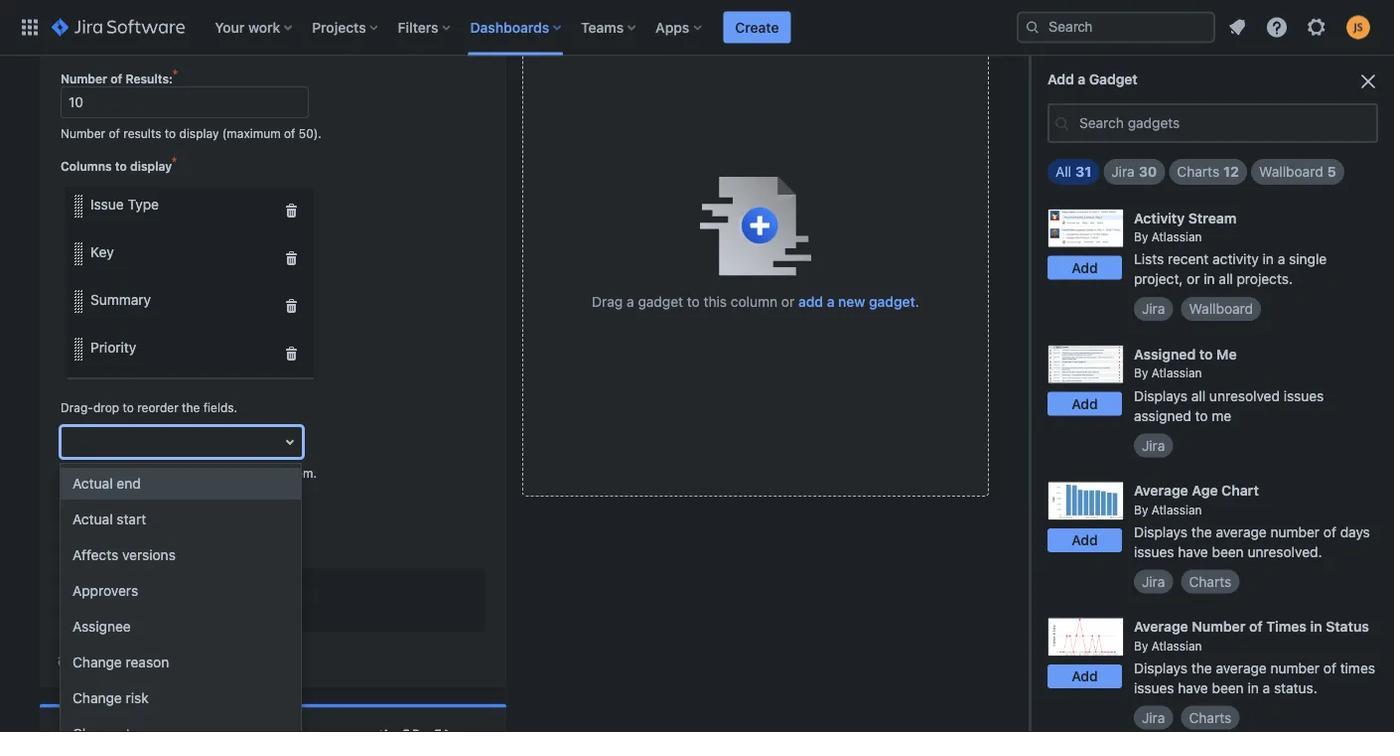 Task type: locate. For each thing, give the bounding box(es) containing it.
activity stream by atlassian lists recent activity in a single project, or in all projects.
[[1134, 210, 1327, 287]]

average inside average age chart by atlassian displays the average number of days issues have been unresolved.
[[1134, 482, 1189, 498]]

drag
[[592, 294, 623, 310]]

0 vertical spatial have
[[1179, 543, 1209, 560]]

add left fields
[[61, 466, 83, 480]]

appswitcher icon image
[[18, 15, 42, 39]]

wallboard left 5
[[1260, 163, 1324, 180]]

charts 12
[[1178, 163, 1240, 180]]

minimize activity streams image
[[368, 726, 391, 732]]

new
[[839, 294, 866, 310]]

1 actual from the top
[[73, 476, 113, 492]]

1 vertical spatial all
[[1192, 387, 1206, 404]]

in down recent
[[1204, 271, 1216, 287]]

displays for displays the average number of days issues have been unresolved.
[[1134, 523, 1188, 540]]

wallboard down activity
[[1190, 301, 1254, 317]]

assigned to me by atlassian displays all unresolved issues assigned to me
[[1134, 346, 1325, 423]]

2 been from the top
[[1212, 680, 1244, 696]]

wallboard for wallboard
[[1190, 301, 1254, 317]]

0 vertical spatial all
[[1219, 271, 1234, 287]]

in right 'times'
[[1311, 618, 1323, 635]]

by right average age chart image at the right
[[1134, 502, 1149, 516]]

0 vertical spatial display
[[179, 127, 219, 141]]

refresh
[[91, 498, 133, 512]]

minutes
[[189, 520, 240, 536]]

2 vertical spatial charts
[[1190, 709, 1232, 726]]

assigned up number of results:
[[82, 16, 151, 35]]

1 have from the top
[[1179, 543, 1209, 560]]

1 change from the top
[[73, 655, 122, 671]]

1 atlassian from the top
[[1152, 230, 1203, 244]]

1 vertical spatial been
[[1212, 680, 1244, 696]]

change right an arrow curved in a circular way on the button that refreshes the dashboard image
[[73, 655, 122, 671]]

1 horizontal spatial assigned
[[1134, 346, 1196, 362]]

add
[[1048, 71, 1075, 87], [1072, 259, 1098, 276], [1072, 395, 1098, 412], [61, 466, 83, 480], [1072, 532, 1098, 548], [1072, 668, 1098, 684]]

4 add button from the top
[[1048, 664, 1123, 688]]

or left "add" in the top of the page
[[782, 294, 795, 310]]

4 by from the top
[[1134, 639, 1149, 653]]

display left (maximum
[[179, 127, 219, 141]]

2 average from the top
[[1216, 660, 1267, 676]]

jira for average number of times in status
[[1142, 709, 1166, 726]]

me for assigned to me by atlassian displays all unresolved issues assigned to me
[[1217, 346, 1237, 362]]

0 horizontal spatial gadget
[[638, 294, 684, 310]]

2 by from the top
[[1134, 366, 1149, 380]]

charts for number
[[1190, 709, 1232, 726]]

assigned to me region
[[56, 55, 491, 673]]

me inside assigned to me by atlassian displays all unresolved issues assigned to me
[[1217, 346, 1237, 362]]

all up assigned at right
[[1192, 387, 1206, 404]]

2 number from the top
[[1271, 660, 1320, 676]]

1 vertical spatial number
[[61, 127, 105, 141]]

single
[[1290, 251, 1327, 267]]

0 vertical spatial actual
[[73, 476, 113, 492]]

1 vertical spatial actual
[[73, 512, 113, 528]]

1 vertical spatial charts
[[1190, 573, 1232, 589]]

average right average number of times in status image
[[1134, 618, 1189, 635]]

of left results:
[[111, 72, 122, 86]]

1 number from the top
[[1271, 523, 1320, 540]]

number up status.
[[1271, 660, 1320, 676]]

0 vertical spatial or
[[1187, 271, 1201, 287]]

project,
[[1134, 271, 1184, 287]]

average down 'times'
[[1216, 660, 1267, 676]]

add left gadget
[[1048, 71, 1075, 87]]

displays inside average age chart by atlassian displays the average number of days issues have been unresolved.
[[1134, 523, 1188, 540]]

average left "age"
[[1134, 482, 1189, 498]]

your work
[[215, 19, 280, 35]]

change for change reason
[[73, 655, 122, 671]]

assigned to me image
[[1048, 345, 1125, 384]]

add button down assigned to me image
[[1048, 392, 1123, 416]]

(maximum
[[222, 127, 281, 141]]

add down average number of times in status image
[[1072, 668, 1098, 684]]

average
[[1134, 482, 1189, 498], [1134, 618, 1189, 635]]

the inside average age chart by atlassian displays the average number of days issues have been unresolved.
[[1192, 523, 1213, 540]]

atlassian up assigned at right
[[1152, 366, 1203, 380]]

search image
[[1025, 19, 1041, 35]]

add button down activity stream 'image'
[[1048, 256, 1123, 280]]

maximize assigned to me image
[[399, 13, 423, 37]]

of left the days
[[1324, 523, 1337, 540]]

projects button
[[306, 11, 386, 43]]

assigned
[[82, 16, 151, 35], [1134, 346, 1196, 362]]

1 vertical spatial displays
[[1134, 523, 1188, 540]]

2 change from the top
[[73, 690, 122, 707]]

by up assigned at right
[[1134, 366, 1149, 380]]

0 horizontal spatial wallboard
[[1190, 301, 1254, 317]]

2 displays from the top
[[1134, 523, 1188, 540]]

number left results:
[[61, 72, 107, 86]]

change
[[73, 655, 122, 671], [73, 690, 122, 707]]

assigned inside assigned to me by atlassian displays all unresolved issues assigned to me
[[1134, 346, 1196, 362]]

0 vertical spatial number
[[1271, 523, 1320, 540]]

display down results
[[130, 159, 172, 173]]

displays for displays all unresolved issues assigned to me
[[1134, 387, 1188, 404]]

1 by from the top
[[1134, 230, 1149, 244]]

2 have from the top
[[1179, 680, 1209, 696]]

1 vertical spatial display
[[130, 159, 172, 173]]

a up projects.
[[1278, 251, 1286, 267]]

number left 'times'
[[1192, 618, 1246, 635]]

add button for displays the average number of days issues have been unresolved.
[[1048, 528, 1123, 552]]

actual end
[[73, 476, 141, 492]]

2 vertical spatial number
[[1192, 618, 1246, 635]]

0 vertical spatial wallboard
[[1260, 163, 1324, 180]]

just now
[[75, 655, 129, 670]]

of left 50).
[[284, 127, 295, 141]]

all inside assigned to me by atlassian displays all unresolved issues assigned to me
[[1192, 387, 1206, 404]]

display
[[179, 127, 219, 141], [130, 159, 172, 173]]

1 horizontal spatial display
[[179, 127, 219, 141]]

of inside average age chart by atlassian displays the average number of days issues have been unresolved.
[[1324, 523, 1337, 540]]

1 been from the top
[[1212, 543, 1244, 560]]

to right fields
[[120, 466, 132, 480]]

number
[[61, 72, 107, 86], [61, 127, 105, 141], [1192, 618, 1246, 635]]

fields
[[86, 466, 117, 480]]

stream
[[1189, 210, 1237, 226]]

add for assigned to me
[[1072, 395, 1098, 412]]

projects.
[[1237, 271, 1293, 287]]

0 horizontal spatial assigned
[[82, 16, 151, 35]]

auto refresh
[[61, 498, 133, 512]]

0 vertical spatial been
[[1212, 543, 1244, 560]]

more actions for activity streams gadget image
[[463, 726, 487, 732]]

none text field inside assigned to me region
[[61, 87, 309, 119]]

all down activity
[[1219, 271, 1234, 287]]

average inside average number of times in status by atlassian displays the average number of times issues have been in a status.
[[1216, 660, 1267, 676]]

1 vertical spatial or
[[782, 294, 795, 310]]

1 vertical spatial change
[[73, 690, 122, 707]]

Search gadgets field
[[1074, 105, 1377, 141]]

2 add button from the top
[[1048, 392, 1123, 416]]

status
[[1326, 618, 1370, 635]]

charts down average age chart by atlassian displays the average number of days issues have been unresolved.
[[1190, 573, 1232, 589]]

change down just now
[[73, 690, 122, 707]]

primary element
[[12, 0, 1017, 55]]

me up unresolved
[[1217, 346, 1237, 362]]

0 vertical spatial number
[[61, 72, 107, 86]]

the
[[182, 401, 200, 415], [135, 466, 153, 480], [1192, 523, 1213, 540], [1192, 660, 1213, 676]]

1 average from the top
[[1216, 523, 1267, 540]]

charts for age
[[1190, 573, 1232, 589]]

gadget right drag
[[638, 294, 684, 310]]

add gadget img image
[[700, 177, 812, 276]]

charts left 12
[[1178, 163, 1220, 180]]

add down activity stream 'image'
[[1072, 259, 1098, 276]]

None text field
[[61, 87, 309, 119]]

add down assigned to me image
[[1072, 395, 1098, 412]]

1 vertical spatial average
[[1134, 618, 1189, 635]]

atlassian
[[1152, 230, 1203, 244], [1152, 366, 1203, 380], [1152, 502, 1203, 516], [1152, 639, 1203, 653]]

add down average age chart image at the right
[[1072, 532, 1098, 548]]

3 displays from the top
[[1134, 660, 1188, 676]]

actual for actual end
[[73, 476, 113, 492]]

none submit inside assigned to me region
[[61, 585, 112, 616]]

been left status.
[[1212, 680, 1244, 696]]

displays inside assigned to me by atlassian displays all unresolved issues assigned to me
[[1134, 387, 1188, 404]]

1 displays from the top
[[1134, 387, 1188, 404]]

3 by from the top
[[1134, 502, 1149, 516]]

0 vertical spatial issues
[[1284, 387, 1325, 404]]

0 horizontal spatial all
[[1192, 387, 1206, 404]]

settings image
[[1305, 15, 1329, 39]]

1 add button from the top
[[1048, 256, 1123, 280]]

atlassian right average number of times in status image
[[1152, 639, 1203, 653]]

None submit
[[61, 585, 112, 616]]

atlassian down "age"
[[1152, 502, 1203, 516]]

average down chart
[[1216, 523, 1267, 540]]

0 vertical spatial average
[[1216, 523, 1267, 540]]

2 actual from the top
[[73, 512, 113, 528]]

1 vertical spatial have
[[1179, 680, 1209, 696]]

a left status.
[[1263, 680, 1271, 696]]

issues inside average number of times in status by atlassian displays the average number of times issues have been in a status.
[[1134, 680, 1175, 696]]

1 horizontal spatial or
[[1187, 271, 1201, 287]]

in
[[1263, 251, 1275, 267], [1204, 271, 1216, 287], [1311, 618, 1323, 635], [1248, 680, 1259, 696]]

assigned up assigned at right
[[1134, 346, 1196, 362]]

drag a gadget to this column or add a new gadget .
[[592, 294, 920, 310]]

jira for activity stream
[[1142, 301, 1166, 317]]

actual start link
[[61, 504, 301, 536]]

average inside average age chart by atlassian displays the average number of days issues have been unresolved.
[[1216, 523, 1267, 540]]

or down recent
[[1187, 271, 1201, 287]]

or
[[1187, 271, 1201, 287], [782, 294, 795, 310]]

0 vertical spatial change
[[73, 655, 122, 671]]

1 average from the top
[[1134, 482, 1189, 498]]

this
[[704, 294, 727, 310]]

assigned for assigned to me
[[82, 16, 151, 35]]

0 vertical spatial average
[[1134, 482, 1189, 498]]

0 vertical spatial displays
[[1134, 387, 1188, 404]]

columns
[[61, 159, 112, 173]]

charts down average number of times in status by atlassian displays the average number of times issues have been in a status.
[[1190, 709, 1232, 726]]

4 atlassian from the top
[[1152, 639, 1203, 653]]

0 horizontal spatial or
[[782, 294, 795, 310]]

fields.
[[203, 401, 238, 415]]

by inside assigned to me by atlassian displays all unresolved issues assigned to me
[[1134, 366, 1149, 380]]

0 vertical spatial assigned
[[82, 16, 151, 35]]

1 vertical spatial assigned
[[1134, 346, 1196, 362]]

1 vertical spatial wallboard
[[1190, 301, 1254, 317]]

me
[[1212, 407, 1232, 423]]

dashboards button
[[464, 11, 569, 43]]

a right "add" in the top of the page
[[827, 294, 835, 310]]

2 vertical spatial displays
[[1134, 660, 1188, 676]]

add fields to the list above by selecting them.
[[61, 466, 317, 480]]

add button down average number of times in status image
[[1048, 664, 1123, 688]]

1 horizontal spatial all
[[1219, 271, 1234, 287]]

a
[[1078, 71, 1086, 87], [1278, 251, 1286, 267], [627, 294, 634, 310], [827, 294, 835, 310], [1263, 680, 1271, 696]]

by inside average age chart by atlassian displays the average number of days issues have been unresolved.
[[1134, 502, 1149, 516]]

number up unresolved.
[[1271, 523, 1320, 540]]

issues
[[1284, 387, 1325, 404], [1134, 543, 1175, 560], [1134, 680, 1175, 696]]

minimize assigned to me image
[[368, 13, 391, 37]]

average inside average number of times in status by atlassian displays the average number of times issues have been in a status.
[[1134, 618, 1189, 635]]

change reason link
[[61, 647, 301, 679]]

by up the lists
[[1134, 230, 1149, 244]]

jira
[[1112, 163, 1135, 180], [1142, 301, 1166, 317], [1142, 437, 1166, 453], [1142, 573, 1166, 589], [1142, 709, 1166, 726]]

2 vertical spatial issues
[[1134, 680, 1175, 696]]

jira software image
[[52, 15, 185, 39], [52, 15, 185, 39]]

teams
[[581, 19, 624, 35]]

risk
[[126, 690, 149, 707]]

filters button
[[392, 11, 459, 43]]

1 vertical spatial me
[[1217, 346, 1237, 362]]

number
[[1271, 523, 1320, 540], [1271, 660, 1320, 676]]

15
[[170, 520, 185, 536]]

assigned
[[1134, 407, 1192, 423]]

all
[[1056, 163, 1072, 180]]

1 vertical spatial average
[[1216, 660, 1267, 676]]

of
[[111, 72, 122, 86], [109, 127, 120, 141], [284, 127, 295, 141], [1324, 523, 1337, 540], [1250, 618, 1263, 635], [1324, 660, 1337, 676]]

status.
[[1275, 680, 1318, 696]]

jira 30
[[1112, 163, 1158, 180]]

in up projects.
[[1263, 251, 1275, 267]]

atlassian up recent
[[1152, 230, 1203, 244]]

to right drop
[[123, 401, 134, 415]]

a inside average number of times in status by atlassian displays the average number of times issues have been in a status.
[[1263, 680, 1271, 696]]

Auto refresh checkbox
[[61, 518, 74, 538]]

3 atlassian from the top
[[1152, 502, 1203, 516]]

number up the columns
[[61, 127, 105, 141]]

change risk link
[[61, 683, 301, 715]]

banner
[[0, 0, 1395, 56]]

by right average number of times in status image
[[1134, 639, 1149, 653]]

average
[[1216, 523, 1267, 540], [1216, 660, 1267, 676]]

1 horizontal spatial me
[[1217, 346, 1237, 362]]

add button down average age chart image at the right
[[1048, 528, 1123, 552]]

none text field inside assigned to me region
[[61, 427, 303, 458]]

to
[[154, 16, 169, 35], [165, 127, 176, 141], [115, 159, 127, 173], [687, 294, 700, 310], [1200, 346, 1213, 362], [123, 401, 134, 415], [1196, 407, 1209, 423], [120, 466, 132, 480]]

type
[[128, 197, 159, 213]]

an arrow curved in a circular way on the button that refreshes the dashboard image
[[56, 655, 72, 671]]

12
[[1224, 163, 1240, 180]]

0 vertical spatial me
[[173, 16, 196, 35]]

gadget right new
[[869, 294, 916, 310]]

1 horizontal spatial wallboard
[[1260, 163, 1324, 180]]

charts
[[1178, 163, 1220, 180], [1190, 573, 1232, 589], [1190, 709, 1232, 726]]

gadget
[[638, 294, 684, 310], [869, 294, 916, 310]]

me
[[173, 16, 196, 35], [1217, 346, 1237, 362]]

1 vertical spatial issues
[[1134, 543, 1175, 560]]

2 average from the top
[[1134, 618, 1189, 635]]

been left unresolved.
[[1212, 543, 1244, 560]]

0 horizontal spatial me
[[173, 16, 196, 35]]

3 add button from the top
[[1048, 528, 1123, 552]]

gadget
[[1090, 71, 1138, 87]]

add for average number of times in status
[[1072, 668, 1098, 684]]

me left your
[[173, 16, 196, 35]]

your work button
[[209, 11, 300, 43]]

2 atlassian from the top
[[1152, 366, 1203, 380]]

None text field
[[61, 427, 303, 458]]

actual end link
[[61, 468, 301, 500]]

1 horizontal spatial gadget
[[869, 294, 916, 310]]

by inside average number of times in status by atlassian displays the average number of times issues have been in a status.
[[1134, 639, 1149, 653]]

option
[[61, 719, 301, 732]]

1 vertical spatial number
[[1271, 660, 1320, 676]]

change inside 'link'
[[73, 690, 122, 707]]



Task type: describe. For each thing, give the bounding box(es) containing it.
affects versions
[[73, 547, 176, 564]]

displays inside average number of times in status by atlassian displays the average number of times issues have been in a status.
[[1134, 660, 1188, 676]]

them.
[[285, 466, 317, 480]]

number for number of results:
[[61, 72, 107, 86]]

activity stream image
[[1048, 209, 1125, 248]]

issue
[[90, 197, 124, 213]]

start
[[117, 512, 146, 528]]

affects versions link
[[61, 540, 301, 572]]

to up unresolved
[[1200, 346, 1213, 362]]

close icon image
[[1357, 70, 1381, 93]]

add for activity stream
[[1072, 259, 1098, 276]]

been inside average age chart by atlassian displays the average number of days issues have been unresolved.
[[1212, 543, 1244, 560]]

0 horizontal spatial display
[[130, 159, 172, 173]]

a inside activity stream by atlassian lists recent activity in a single project, or in all projects.
[[1278, 251, 1286, 267]]

add button for displays all unresolved issues assigned to me
[[1048, 392, 1123, 416]]

drop
[[93, 401, 119, 415]]

create button
[[724, 11, 791, 43]]

list
[[156, 466, 173, 480]]

update
[[80, 520, 127, 536]]

a right drag
[[627, 294, 634, 310]]

to right the columns
[[115, 159, 127, 173]]

0 vertical spatial charts
[[1178, 163, 1220, 180]]

teams button
[[575, 11, 644, 43]]

issue type
[[90, 197, 159, 213]]

atlassian inside activity stream by atlassian lists recent activity in a single project, or in all projects.
[[1152, 230, 1203, 244]]

add
[[799, 294, 824, 310]]

create
[[735, 19, 779, 35]]

2 gadget from the left
[[869, 294, 916, 310]]

average for average number of times in status
[[1134, 618, 1189, 635]]

average number of times in status by atlassian displays the average number of times issues have been in a status.
[[1134, 618, 1376, 696]]

auto
[[61, 498, 88, 512]]

wallboard 5
[[1260, 163, 1337, 180]]

your
[[215, 19, 245, 35]]

versions
[[122, 547, 176, 564]]

just
[[75, 655, 101, 670]]

affects
[[73, 547, 118, 564]]

activity
[[1213, 251, 1259, 267]]

1 gadget from the left
[[638, 294, 684, 310]]

refresh assigned to me image
[[431, 13, 455, 37]]

filters
[[398, 19, 439, 35]]

in left status.
[[1248, 680, 1259, 696]]

reorder
[[137, 401, 179, 415]]

reason
[[126, 655, 169, 671]]

projects
[[312, 19, 366, 35]]

issues inside assigned to me by atlassian displays all unresolved issues assigned to me
[[1284, 387, 1325, 404]]

columns to display
[[61, 159, 172, 173]]

times
[[1267, 618, 1307, 635]]

apps
[[656, 19, 690, 35]]

jira for average age chart
[[1142, 573, 1166, 589]]

to up results:
[[154, 16, 169, 35]]

number inside average age chart by atlassian displays the average number of days issues have been unresolved.
[[1271, 523, 1320, 540]]

50).
[[299, 127, 322, 141]]

column
[[731, 294, 778, 310]]

atlassian inside assigned to me by atlassian displays all unresolved issues assigned to me
[[1152, 366, 1203, 380]]

number for number of results to display (maximum of 50).
[[61, 127, 105, 141]]

of left 'times'
[[1250, 618, 1263, 635]]

dashboards
[[470, 19, 549, 35]]

atlassian inside average age chart by atlassian displays the average number of days issues have been unresolved.
[[1152, 502, 1203, 516]]

30
[[1139, 163, 1158, 180]]

your profile and settings image
[[1347, 15, 1371, 39]]

change risk
[[73, 690, 149, 707]]

unresolved.
[[1248, 543, 1323, 560]]

all 31
[[1056, 163, 1092, 180]]

of left times
[[1324, 660, 1337, 676]]

chart
[[1222, 482, 1259, 498]]

lists
[[1134, 251, 1164, 267]]

above
[[176, 466, 210, 480]]

drag-drop to reorder the fields.
[[61, 401, 238, 415]]

add for average age chart
[[1072, 532, 1098, 548]]

average for average age chart
[[1134, 482, 1189, 498]]

actual start
[[73, 512, 146, 528]]

number inside average number of times in status by atlassian displays the average number of times issues have been in a status.
[[1192, 618, 1246, 635]]

number of results:
[[61, 72, 173, 86]]

summary
[[90, 292, 151, 308]]

approvers link
[[61, 576, 301, 607]]

been inside average number of times in status by atlassian displays the average number of times issues have been in a status.
[[1212, 680, 1244, 696]]

issues inside average age chart by atlassian displays the average number of days issues have been unresolved.
[[1134, 543, 1175, 560]]

a left gadget
[[1078, 71, 1086, 87]]

to left this
[[687, 294, 700, 310]]

have inside average number of times in status by atlassian displays the average number of times issues have been in a status.
[[1179, 680, 1209, 696]]

of left results
[[109, 127, 120, 141]]

assignee link
[[61, 611, 301, 643]]

drag-
[[61, 401, 93, 415]]

work
[[248, 19, 280, 35]]

refresh activity streams image
[[431, 726, 455, 732]]

or inside activity stream by atlassian lists recent activity in a single project, or in all projects.
[[1187, 271, 1201, 287]]

Search field
[[1017, 11, 1216, 43]]

by
[[213, 466, 227, 480]]

me for assigned to me
[[173, 16, 196, 35]]

change reason
[[73, 655, 169, 671]]

number of results to display (maximum of 50).
[[61, 127, 322, 141]]

notifications image
[[1226, 15, 1250, 39]]

key
[[90, 244, 114, 261]]

maximize activity streams image
[[399, 726, 423, 732]]

the inside average number of times in status by atlassian displays the average number of times issues have been in a status.
[[1192, 660, 1213, 676]]

add a new gadget button
[[799, 292, 916, 312]]

add button for lists recent activity in a single project, or in all projects.
[[1048, 256, 1123, 280]]

approvers
[[73, 583, 138, 600]]

change for change risk
[[73, 690, 122, 707]]

atlassian inside average number of times in status by atlassian displays the average number of times issues have been in a status.
[[1152, 639, 1203, 653]]

average number of times in status image
[[1048, 617, 1125, 657]]

times
[[1341, 660, 1376, 676]]

age
[[1192, 482, 1218, 498]]

add inside assigned to me region
[[61, 466, 83, 480]]

now
[[105, 655, 129, 670]]

end
[[117, 476, 141, 492]]

add button for displays the average number of times issues have been in a status.
[[1048, 664, 1123, 688]]

results
[[124, 127, 161, 141]]

by inside activity stream by atlassian lists recent activity in a single project, or in all projects.
[[1134, 230, 1149, 244]]

assignee
[[73, 619, 131, 635]]

average age chart by atlassian displays the average number of days issues have been unresolved.
[[1134, 482, 1371, 560]]

priority
[[90, 340, 136, 356]]

unresolved
[[1210, 387, 1280, 404]]

5
[[1328, 163, 1337, 180]]

update every 15 minutes
[[80, 520, 240, 536]]

wallboard for wallboard 5
[[1260, 163, 1324, 180]]

31
[[1076, 163, 1092, 180]]

actual for actual start
[[73, 512, 113, 528]]

assigned to me
[[82, 16, 196, 35]]

to left me
[[1196, 407, 1209, 423]]

assigned for assigned to me by atlassian displays all unresolved issues assigned to me
[[1134, 346, 1196, 362]]

add a gadget
[[1048, 71, 1138, 87]]

to right results
[[165, 127, 176, 141]]

banner containing your work
[[0, 0, 1395, 56]]

help image
[[1266, 15, 1289, 39]]

selecting
[[230, 466, 281, 480]]

every
[[131, 520, 166, 536]]

all inside activity stream by atlassian lists recent activity in a single project, or in all projects.
[[1219, 271, 1234, 287]]

average age chart image
[[1048, 481, 1125, 520]]

have inside average age chart by atlassian displays the average number of days issues have been unresolved.
[[1179, 543, 1209, 560]]

recent
[[1168, 251, 1209, 267]]

number inside average number of times in status by atlassian displays the average number of times issues have been in a status.
[[1271, 660, 1320, 676]]

jira for assigned to me
[[1142, 437, 1166, 453]]

apps button
[[650, 11, 710, 43]]



Task type: vqa. For each thing, say whether or not it's contained in the screenshot.


